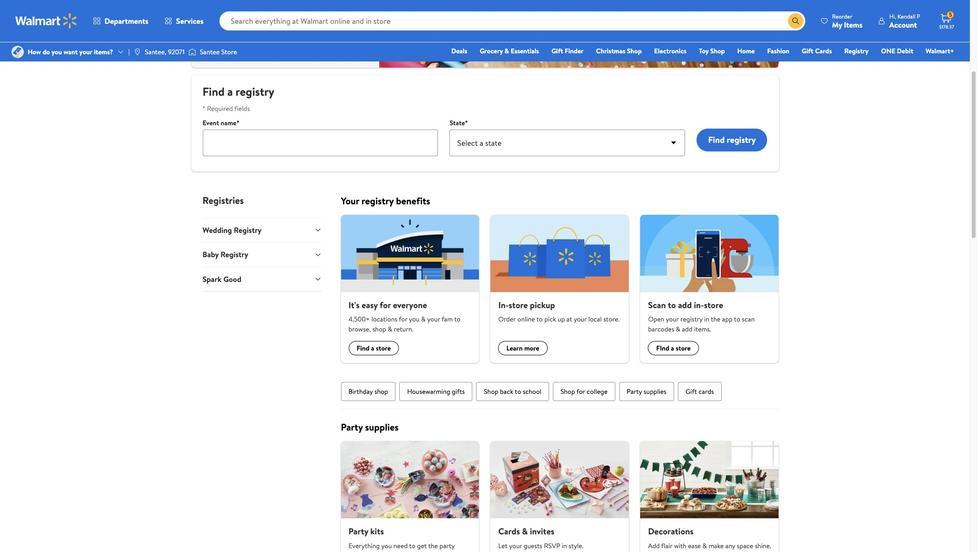 Task type: vqa. For each thing, say whether or not it's contained in the screenshot.
the Luxe
no



Task type: locate. For each thing, give the bounding box(es) containing it.
2 horizontal spatial for
[[577, 388, 585, 397]]

baby registry
[[203, 250, 248, 260]]

for
[[380, 300, 391, 312], [399, 315, 407, 325], [577, 388, 585, 397]]

0 vertical spatial list
[[335, 215, 785, 364]]

0 vertical spatial for
[[380, 300, 391, 312]]

1 horizontal spatial gift
[[686, 388, 697, 397]]

1 vertical spatial cards
[[498, 526, 520, 538]]

party right college
[[627, 388, 642, 397]]

 image
[[11, 46, 24, 58]]

in left the style.
[[562, 542, 567, 551]]

1 horizontal spatial  image
[[188, 47, 196, 57]]

birthday
[[349, 388, 373, 397]]

your inside scan to add in-store open your registry in the app to scan barcodes & add items.
[[666, 315, 679, 325]]

school
[[523, 388, 541, 397]]

party supplies
[[627, 388, 667, 397], [341, 421, 399, 434]]

your inside "in-store pickup order online to pick up at your local store."
[[574, 315, 587, 325]]

find inside button
[[708, 134, 725, 146]]

shop right "toy"
[[710, 46, 725, 56]]

registry down items on the right top
[[844, 46, 869, 56]]

shop left 'back'
[[484, 388, 498, 397]]

list containing party kits
[[335, 442, 785, 553]]

registry right baby
[[220, 250, 248, 260]]

gifts
[[452, 388, 465, 397]]

store inside it's easy for everyone list item
[[376, 344, 391, 354]]

& up the guests
[[522, 526, 528, 538]]

the inside "party kits everything you need to get the party started."
[[428, 542, 438, 551]]

find inside it's easy for everyone list item
[[357, 344, 370, 354]]

to right fam
[[454, 315, 461, 325]]

santee store
[[200, 47, 237, 57]]

1 horizontal spatial the
[[711, 315, 721, 325]]

your
[[341, 195, 359, 208]]

1 vertical spatial shop
[[374, 388, 388, 397]]

supplies inside 'link'
[[644, 388, 667, 397]]

store up the online
[[509, 300, 528, 312]]

in up items.
[[704, 315, 709, 325]]

spark good
[[203, 274, 241, 285]]

 image for santee, 92071
[[134, 48, 141, 56]]

store down locations
[[376, 344, 391, 354]]

to inside shop back to school link
[[515, 388, 521, 397]]

1 vertical spatial list
[[335, 442, 785, 553]]

scan
[[648, 300, 666, 312]]

finder
[[565, 46, 584, 56]]

in inside scan to add in-store open your registry in the app to scan barcodes & add items.
[[704, 315, 709, 325]]

to inside "party kits everything you need to get the party started."
[[409, 542, 416, 551]]

items.
[[694, 325, 711, 335]]

4,500+
[[349, 315, 370, 325]]

find registry
[[708, 134, 756, 146]]

ease
[[688, 542, 701, 551]]

you right do
[[52, 47, 62, 57]]

electronics link
[[650, 46, 691, 56]]

& down 'everyone'
[[421, 315, 426, 325]]

registries
[[203, 194, 244, 207]]

1 vertical spatial find
[[708, 134, 725, 146]]

& down locations
[[388, 325, 392, 335]]

0 horizontal spatial in
[[562, 542, 567, 551]]

your
[[79, 47, 92, 57], [427, 315, 440, 325], [574, 315, 587, 325], [666, 315, 679, 325], [509, 542, 522, 551]]

0 vertical spatial registry
[[844, 46, 869, 56]]

up
[[558, 315, 565, 325]]

2 horizontal spatial a
[[671, 344, 674, 354]]

the left app
[[711, 315, 721, 325]]

supplies
[[644, 388, 667, 397], [365, 421, 399, 434]]

2 list from the top
[[335, 442, 785, 553]]

0 horizontal spatial  image
[[134, 48, 141, 56]]

shop down locations
[[372, 325, 386, 335]]

0 vertical spatial shop
[[372, 325, 386, 335]]

shop right christmas
[[627, 46, 642, 56]]

grocery & essentials
[[480, 46, 539, 56]]

2 vertical spatial find
[[357, 344, 370, 354]]

benefits
[[396, 195, 430, 208]]

your right the at
[[574, 315, 587, 325]]

grocery & essentials link
[[475, 46, 543, 56]]

 image right 92071
[[188, 47, 196, 57]]

Search search field
[[219, 11, 805, 31]]

flair
[[661, 542, 673, 551]]

to right 'back'
[[515, 388, 521, 397]]

1 vertical spatial the
[[428, 542, 438, 551]]

gift inside gift cards link
[[802, 46, 813, 56]]

housewarming gifts link
[[400, 383, 472, 402]]

find
[[203, 83, 225, 100], [708, 134, 725, 146], [357, 344, 370, 354]]

pick
[[544, 315, 556, 325]]

1 horizontal spatial party supplies
[[627, 388, 667, 397]]

fam
[[442, 315, 453, 325]]

1 horizontal spatial a
[[371, 344, 374, 354]]

your left fam
[[427, 315, 440, 325]]

1 horizontal spatial find
[[357, 344, 370, 354]]

find for store
[[357, 344, 370, 354]]

0 horizontal spatial gift
[[551, 46, 563, 56]]

birthday shop link
[[341, 383, 396, 402]]

add
[[648, 542, 660, 551]]

registry inside "dropdown button"
[[234, 225, 262, 236]]

2 horizontal spatial you
[[409, 315, 420, 325]]

to
[[668, 300, 676, 312], [454, 315, 461, 325], [537, 315, 543, 325], [734, 315, 740, 325], [515, 388, 521, 397], [409, 542, 416, 551]]

0 vertical spatial party
[[627, 388, 642, 397]]

gift cards
[[802, 46, 832, 56]]

cards left registry link in the right of the page
[[815, 46, 832, 56]]

easy
[[362, 300, 378, 312]]

0 horizontal spatial party supplies
[[341, 421, 399, 434]]

for up locations
[[380, 300, 391, 312]]

gift inside 'gift finder' link
[[551, 46, 563, 56]]

supplies down find
[[644, 388, 667, 397]]

0 horizontal spatial the
[[428, 542, 438, 551]]

need
[[393, 542, 408, 551]]

add
[[678, 300, 692, 312], [682, 325, 692, 335]]

the right get
[[428, 542, 438, 551]]

to left get
[[409, 542, 416, 551]]

shop right birthday
[[374, 388, 388, 397]]

items?
[[94, 47, 113, 57]]

store
[[221, 47, 237, 57]]

0 horizontal spatial find
[[203, 83, 225, 100]]

party kits list item
[[335, 442, 485, 553]]

1 vertical spatial in
[[562, 542, 567, 551]]

& right barcodes at right bottom
[[676, 325, 680, 335]]

to inside it's easy for everyone 4,500+ locations for you & your fam to browse, shop & return.
[[454, 315, 461, 325]]

2 vertical spatial for
[[577, 388, 585, 397]]

list containing it's easy for everyone
[[335, 215, 785, 364]]

everyone
[[393, 300, 427, 312]]

good
[[223, 274, 241, 285]]

2 horizontal spatial find
[[708, 134, 725, 146]]

college
[[587, 388, 608, 397]]

supplies down birthday shop
[[365, 421, 399, 434]]

state*
[[450, 118, 468, 128]]

0 vertical spatial you
[[52, 47, 62, 57]]

with
[[674, 542, 686, 551]]

your up barcodes at right bottom
[[666, 315, 679, 325]]

in
[[704, 315, 709, 325], [562, 542, 567, 551]]

a inside list item
[[371, 344, 374, 354]]

registry
[[236, 83, 274, 100], [727, 134, 756, 146], [362, 195, 394, 208], [680, 315, 703, 325]]

gift right fashion link
[[802, 46, 813, 56]]

1 list from the top
[[335, 215, 785, 364]]

fashion link
[[763, 46, 794, 56]]

shine.
[[755, 542, 771, 551]]

housewarming gifts
[[407, 388, 465, 397]]

party up everything
[[349, 526, 368, 538]]

do
[[43, 47, 50, 57]]

 image for santee store
[[188, 47, 196, 57]]

1 vertical spatial registry
[[234, 225, 262, 236]]

find inside find a registry * required fields
[[203, 83, 225, 100]]

1 horizontal spatial cards
[[815, 46, 832, 56]]

more
[[524, 344, 539, 354]]

2 vertical spatial registry
[[220, 250, 248, 260]]

in inside cards & invites let your guests rsvp in style.
[[562, 542, 567, 551]]

to right scan
[[668, 300, 676, 312]]

cards up 'let'
[[498, 526, 520, 538]]

1 vertical spatial add
[[682, 325, 692, 335]]

how do you want your items?
[[28, 47, 113, 57]]

store up app
[[704, 300, 723, 312]]

registry for baby registry
[[220, 250, 248, 260]]

1 vertical spatial you
[[409, 315, 420, 325]]

you left need
[[381, 542, 392, 551]]

Walmart Site-Wide search field
[[219, 11, 805, 31]]

invites
[[530, 526, 554, 538]]

a up required in the left of the page
[[227, 83, 233, 100]]

decorations list item
[[635, 442, 785, 553]]

for left college
[[577, 388, 585, 397]]

electronics
[[654, 46, 687, 56]]

1 horizontal spatial for
[[399, 315, 407, 325]]

1 vertical spatial party supplies
[[341, 421, 399, 434]]

make
[[709, 542, 724, 551]]

 image
[[188, 47, 196, 57], [134, 48, 141, 56]]

christmas shop link
[[592, 46, 646, 56]]

your inside cards & invites let your guests rsvp in style.
[[509, 542, 522, 551]]

registry inside dropdown button
[[220, 250, 248, 260]]

party down birthday
[[341, 421, 363, 434]]

registries for any occasion. make life simple for your guests and register your event today. get started. image
[[379, 0, 779, 68]]

*
[[203, 104, 205, 114]]

your right 'let'
[[509, 542, 522, 551]]

party supplies down find
[[627, 388, 667, 397]]

1 horizontal spatial supplies
[[644, 388, 667, 397]]

baby registry button
[[203, 243, 322, 267]]

add left items.
[[682, 325, 692, 335]]

fashion
[[767, 46, 789, 56]]

gift inside gift cards link
[[686, 388, 697, 397]]

0 vertical spatial in
[[704, 315, 709, 325]]

 image right |
[[134, 48, 141, 56]]

1 vertical spatial for
[[399, 315, 407, 325]]

1 vertical spatial party
[[341, 421, 363, 434]]

0 vertical spatial the
[[711, 315, 721, 325]]

santee,
[[145, 47, 166, 57]]

find for registry
[[203, 83, 225, 100]]

2 vertical spatial party
[[349, 526, 368, 538]]

0 horizontal spatial cards
[[498, 526, 520, 538]]

gift for gift cards
[[686, 388, 697, 397]]

0 horizontal spatial you
[[52, 47, 62, 57]]

store inside scan to add in-store open your registry in the app to scan barcodes & add items.
[[704, 300, 723, 312]]

0 vertical spatial find
[[203, 83, 225, 100]]

the inside scan to add in-store open your registry in the app to scan barcodes & add items.
[[711, 315, 721, 325]]

reorder
[[832, 12, 852, 20]]

gift for gift cards
[[802, 46, 813, 56]]

add left 'in-'
[[678, 300, 692, 312]]

cards
[[699, 388, 714, 397]]

everything
[[349, 542, 380, 551]]

one debit link
[[877, 46, 918, 56]]

list
[[335, 215, 785, 364], [335, 442, 785, 553]]

gift left finder
[[551, 46, 563, 56]]

1 horizontal spatial in
[[704, 315, 709, 325]]

your right want
[[79, 47, 92, 57]]

0 vertical spatial party supplies
[[627, 388, 667, 397]]

you up return.
[[409, 315, 420, 325]]

2 vertical spatial you
[[381, 542, 392, 551]]

party inside "party kits everything you need to get the party started."
[[349, 526, 368, 538]]

0 horizontal spatial a
[[227, 83, 233, 100]]

1 vertical spatial supplies
[[365, 421, 399, 434]]

& right ease
[[703, 542, 707, 551]]

party supplies down birthday shop
[[341, 421, 399, 434]]

5 $178.37
[[939, 11, 954, 30]]

to left pick
[[537, 315, 543, 325]]

for up return.
[[399, 315, 407, 325]]

1 horizontal spatial you
[[381, 542, 392, 551]]

list for your registry benefits
[[335, 215, 785, 364]]

a right find
[[671, 344, 674, 354]]

in-
[[498, 300, 509, 312]]

scan to add in-store open your registry in the app to scan barcodes & add items.
[[648, 300, 755, 335]]

a inside "list item"
[[671, 344, 674, 354]]

party kits everything you need to get the party started.
[[349, 526, 455, 553]]

cards & invites let your guests rsvp in style.
[[498, 526, 584, 551]]

it's
[[349, 300, 360, 312]]

0 vertical spatial supplies
[[644, 388, 667, 397]]

gift left cards
[[686, 388, 697, 397]]

a down locations
[[371, 344, 374, 354]]

store
[[509, 300, 528, 312], [704, 300, 723, 312], [376, 344, 391, 354], [676, 344, 691, 354]]

2 horizontal spatial gift
[[802, 46, 813, 56]]

cards & invites list item
[[485, 442, 635, 553]]

the
[[711, 315, 721, 325], [428, 542, 438, 551]]

spark
[[203, 274, 222, 285]]

services
[[176, 16, 204, 26]]

registry up the baby registry dropdown button
[[234, 225, 262, 236]]

& inside cards & invites let your guests rsvp in style.
[[522, 526, 528, 538]]



Task type: describe. For each thing, give the bounding box(es) containing it.
a for it's easy for everyone
[[371, 344, 374, 354]]

open
[[648, 315, 664, 325]]

party supplies link
[[619, 383, 674, 402]]

started.
[[349, 552, 371, 553]]

walmart image
[[15, 13, 77, 29]]

baby
[[203, 250, 219, 260]]

gift cards
[[686, 388, 714, 397]]

my
[[832, 19, 842, 30]]

guests
[[524, 542, 542, 551]]

you inside it's easy for everyone 4,500+ locations for you & your fam to browse, shop & return.
[[409, 315, 420, 325]]

party inside 'link'
[[627, 388, 642, 397]]

return.
[[394, 325, 413, 335]]

cards inside cards & invites let your guests rsvp in style.
[[498, 526, 520, 538]]

& right 'grocery'
[[505, 46, 509, 56]]

to inside "in-store pickup order online to pick up at your local store."
[[537, 315, 543, 325]]

decorations add flair with ease & make any space shine.
[[648, 526, 771, 551]]

space
[[737, 542, 753, 551]]

it's easy for everyone 4,500+ locations for you & your fam to browse, shop & return.
[[349, 300, 461, 335]]

registry link
[[840, 46, 873, 56]]

shop left college
[[561, 388, 575, 397]]

gift finder link
[[547, 46, 588, 56]]

departments
[[104, 16, 148, 26]]

0 horizontal spatial supplies
[[365, 421, 399, 434]]

app
[[722, 315, 733, 325]]

local
[[588, 315, 602, 325]]

shop for college
[[561, 388, 608, 397]]

5
[[949, 11, 952, 19]]

registry inside find a registry * required fields
[[236, 83, 274, 100]]

a for scan to add in-store
[[671, 344, 674, 354]]

items
[[844, 19, 863, 30]]

toy
[[699, 46, 709, 56]]

locations
[[371, 315, 397, 325]]

santee, 92071
[[145, 47, 185, 57]]

p
[[917, 12, 920, 20]]

find a store
[[656, 344, 691, 354]]

party supplies inside 'link'
[[627, 388, 667, 397]]

0 horizontal spatial for
[[380, 300, 391, 312]]

walmart+ link
[[921, 46, 958, 56]]

gift for gift finder
[[551, 46, 563, 56]]

find registry button
[[697, 129, 767, 152]]

registry for wedding registry
[[234, 225, 262, 236]]

wedding
[[203, 225, 232, 236]]

0 vertical spatial add
[[678, 300, 692, 312]]

decorations
[[648, 526, 693, 538]]

barcodes
[[648, 325, 674, 335]]

registry inside find registry button
[[727, 134, 756, 146]]

wedding registry button
[[203, 218, 322, 243]]

services button
[[157, 10, 212, 32]]

list for party supplies
[[335, 442, 785, 553]]

in-store pickup list item
[[485, 215, 635, 364]]

event
[[203, 118, 219, 128]]

search icon image
[[792, 17, 800, 25]]

find
[[656, 344, 669, 354]]

a inside find a registry * required fields
[[227, 83, 233, 100]]

& inside scan to add in-store open your registry in the app to scan barcodes & add items.
[[676, 325, 680, 335]]

& inside decorations add flair with ease & make any space shine.
[[703, 542, 707, 551]]

shop back to school
[[484, 388, 541, 397]]

your registry benefits
[[341, 195, 430, 208]]

toy shop link
[[695, 46, 729, 56]]

rsvp
[[544, 542, 560, 551]]

shop for college link
[[553, 383, 615, 402]]

housewarming
[[407, 388, 450, 397]]

required
[[207, 104, 233, 114]]

christmas
[[596, 46, 625, 56]]

store inside "in-store pickup order online to pick up at your local store."
[[509, 300, 528, 312]]

to right app
[[734, 315, 740, 325]]

grocery
[[480, 46, 503, 56]]

it's easy for everyone list item
[[335, 215, 485, 364]]

gift cards link
[[798, 46, 836, 56]]

find a store
[[357, 344, 391, 354]]

your inside it's easy for everyone 4,500+ locations for you & your fam to browse, shop & return.
[[427, 315, 440, 325]]

how
[[28, 47, 41, 57]]

fields
[[234, 104, 250, 114]]

christmas shop
[[596, 46, 642, 56]]

spark good button
[[203, 267, 322, 292]]

one
[[881, 46, 895, 56]]

gift finder
[[551, 46, 584, 56]]

|
[[128, 47, 130, 57]]

gift cards link
[[678, 383, 722, 402]]

shop inside birthday shop "link"
[[374, 388, 388, 397]]

in-store pickup order online to pick up at your local store.
[[498, 300, 620, 325]]

toy shop
[[699, 46, 725, 56]]

browse,
[[349, 325, 371, 335]]

departments button
[[85, 10, 157, 32]]

let
[[498, 542, 508, 551]]

account
[[889, 19, 917, 30]]

Event name* text field
[[203, 130, 438, 156]]

style.
[[569, 542, 584, 551]]

shop inside it's easy for everyone 4,500+ locations for you & your fam to browse, shop & return.
[[372, 325, 386, 335]]

want
[[64, 47, 78, 57]]

0 vertical spatial cards
[[815, 46, 832, 56]]

one debit
[[881, 46, 913, 56]]

pickup
[[530, 300, 555, 312]]

event name*
[[203, 118, 239, 128]]

registry inside scan to add in-store open your registry in the app to scan barcodes & add items.
[[680, 315, 703, 325]]

scan to add in-store list item
[[635, 215, 785, 364]]

$178.37
[[939, 23, 954, 30]]

party
[[440, 542, 455, 551]]

learn
[[506, 344, 523, 354]]

hi,
[[889, 12, 896, 20]]

any
[[725, 542, 735, 551]]

at
[[567, 315, 572, 325]]

you inside "party kits everything you need to get the party started."
[[381, 542, 392, 551]]

deals link
[[447, 46, 472, 56]]

store right find
[[676, 344, 691, 354]]



